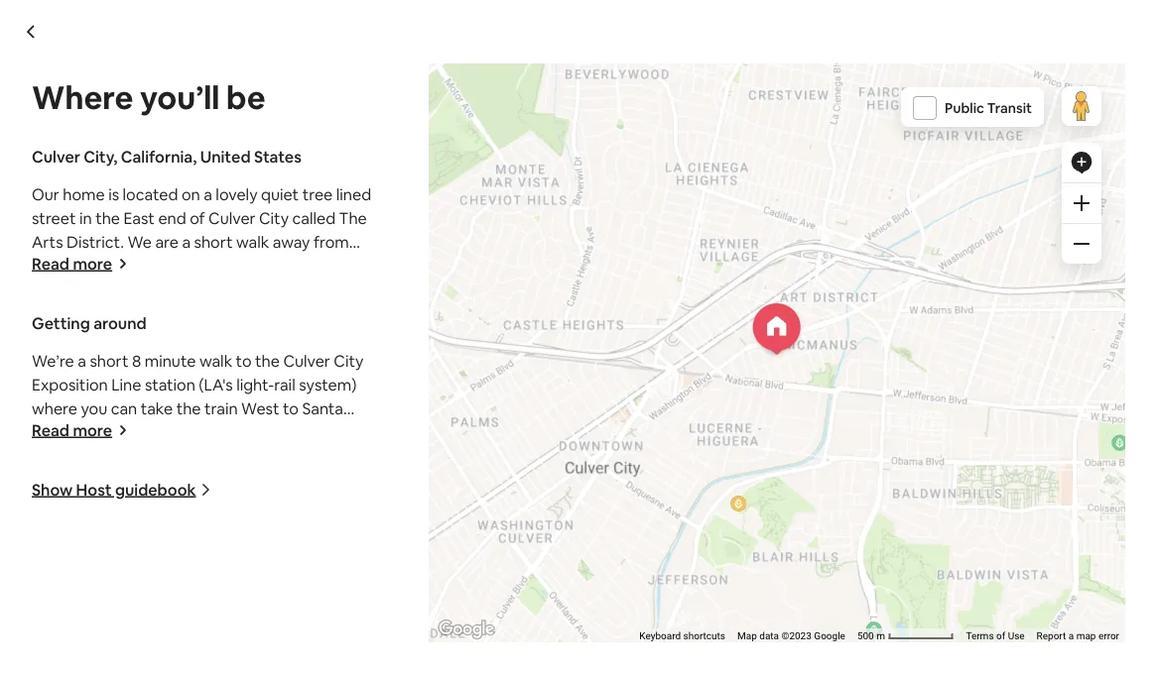 Task type: vqa. For each thing, say whether or not it's contained in the screenshot.
the left 7
no



Task type: locate. For each thing, give the bounding box(es) containing it.
read more
[[32, 254, 112, 274], [32, 420, 112, 441]]

monica
[[304, 351, 357, 371], [32, 422, 84, 443], [129, 470, 181, 490]]

santa up car
[[84, 470, 125, 490]]

california, inside where you'll be dialog
[[121, 146, 197, 167]]

exposition down we're
[[32, 375, 108, 395]]

0 horizontal spatial city,
[[84, 146, 117, 167]]

ride inside our home is located on a lovely quiet tree lined street in the east end of culver city called the arts district.  we are a short walk away from restaurants, bars, art galleries, grocery shopping and around the corner a  boutique liquor store with wine and beer tastings. the expo-line (light- rail) is about an 8 minute walk. the train will take you west towards the beach in santa monica or east to downtown los angeles (dtla) with many stops along the way.  culver city is on the west side of the greater los angeles area so the climate is cooler because we're closer to the ocean.  santa monica and venice beach are a 15 minute car ride or about 25 minutes on the train. our city is the home of landmark movie and television studios. sony pictures, the old mgm studio location, and culver studios is where many movies tv programs have been developed and shot throughout the years.  our neighborhood is the home of apple's new production headquarters as well as the
[[113, 494, 142, 514]]

more down district.
[[73, 254, 112, 274]]

0 horizontal spatial museum,
[[88, 517, 153, 538]]

on
[[182, 184, 200, 204], [281, 398, 300, 419], [294, 494, 313, 514]]

walk up (la's
[[199, 351, 232, 371]]

beach inside we're a short 8 minute walk to the culver city exposition line station (la's light-rail system) where you can take the train west to santa monica beach or east to downtown los angeles. there many interesting stops in between. a 20 minute train ride east will take you to usc campus and exposition park, with its museums (natural history museum, african american museum, science center),  another 10 minutes east and you get to the staples center complex where the lakers and clippers play their home games as well as the kings and sparks. la live is part of the complex where you'll find many restaurants and live music.  from our neighborh
[[88, 422, 133, 443]]

ocean.
[[32, 470, 80, 490]]

where you'll be dialog
[[0, 0, 1157, 675]]

0 vertical spatial stops
[[32, 398, 72, 419]]

1 vertical spatial or
[[136, 422, 152, 443]]

have
[[186, 589, 220, 609]]

walk inside we're a short 8 minute walk to the culver city exposition line station (la's light-rail system) where you can take the train west to santa monica beach or east to downtown los angeles. there many interesting stops in between. a 20 minute train ride east will take you to usc campus and exposition park, with its museums (natural history museum, african american museum, science center),  another 10 minutes east and you get to the staples center complex where the lakers and clippers play their home games as well as the kings and sparks. la live is part of the complex where you'll find many restaurants and live music.  from our neighborh
[[199, 351, 232, 371]]

google image
[[434, 617, 499, 643]]

take
[[347, 327, 379, 347], [141, 398, 173, 419], [216, 470, 249, 490]]

of
[[190, 208, 205, 228], [65, 422, 80, 443], [181, 517, 197, 538], [314, 613, 330, 633], [996, 631, 1005, 643], [105, 637, 121, 657]]

corner
[[146, 279, 194, 300]]

california,
[[414, 144, 480, 162], [121, 146, 197, 167]]

2 read from the top
[[32, 420, 69, 441]]

0 horizontal spatial 8
[[132, 351, 141, 371]]

culver
[[79, 101, 158, 134], [336, 144, 378, 162], [32, 146, 80, 167], [208, 208, 256, 228], [283, 351, 330, 371], [183, 398, 230, 419], [178, 565, 225, 585]]

1 horizontal spatial 4.99
[[938, 594, 966, 612]]

1 vertical spatial about
[[164, 494, 207, 514]]

united
[[483, 144, 527, 162], [200, 146, 251, 167]]

8 right an
[[144, 327, 153, 347]]

we
[[127, 232, 152, 252]]

exposition
[[32, 375, 108, 395], [63, 494, 139, 514]]

1 vertical spatial read
[[32, 420, 69, 441]]

minutes inside our home is located on a lovely quiet tree lined street in the east end of culver city called the arts district.  we are a short walk away from restaurants, bars, art galleries, grocery shopping and around the corner a  boutique liquor store with wine and beer tastings. the expo-line (light- rail) is about an 8 minute walk. the train will take you west towards the beach in santa monica or east to downtown los angeles (dtla) with many stops along the way.  culver city is on the west side of the greater los angeles area so the climate is cooler because we're closer to the ocean.  santa monica and venice beach are a 15 minute car ride or about 25 minutes on the train. our city is the home of landmark movie and television studios. sony pictures, the old mgm studio location, and culver studios is where many movies tv programs have been developed and shot throughout the years.  our neighborhood is the home of apple's new production headquarters as well as the
[[232, 494, 291, 514]]

2 vertical spatial or
[[145, 494, 161, 514]]

california, down the guesthouse
[[414, 144, 480, 162]]

short up galleries,
[[194, 232, 233, 252]]

where you'll be
[[32, 76, 265, 118]]

0 vertical spatial train
[[283, 327, 316, 347]]

0 vertical spatial 244
[[136, 144, 160, 162]]

1 vertical spatial 4.99 · 244 reviews
[[938, 594, 1052, 612]]

2 vertical spatial train
[[86, 470, 120, 490]]

so
[[296, 422, 313, 443]]

culver city, california, united states down the guesthouse
[[336, 144, 572, 162]]

of left use
[[996, 631, 1005, 643]]

0 vertical spatial or
[[360, 351, 376, 371]]

4.99 · 244 reviews
[[97, 144, 213, 162], [938, 594, 1052, 612]]

beach down can
[[88, 422, 133, 443]]

0 vertical spatial complex
[[219, 565, 282, 585]]

read down arts
[[32, 254, 69, 274]]

our
[[32, 184, 59, 204], [32, 517, 59, 538], [229, 613, 256, 633]]

(light-
[[342, 303, 384, 323]]

0 horizontal spatial well
[[154, 660, 182, 675]]

city, inside button
[[381, 144, 411, 162]]

part
[[280, 613, 311, 633]]

city inside we're a short 8 minute walk to the culver city exposition line station (la's light-rail system) where you can take the train west to santa monica beach or east to downtown los angeles. there many interesting stops in between. a 20 minute train ride east will take you to usc campus and exposition park, with its museums (natural history museum, african american museum, science center),  another 10 minutes east and you get to the staples center complex where the lakers and clippers play their home games as well as the kings and sparks. la live is part of the complex where you'll find many restaurants and live music.  from our neighborh
[[334, 351, 364, 371]]

tree
[[302, 184, 333, 204]]

are
[[155, 232, 178, 252], [317, 470, 340, 490]]

monica inside we're a short 8 minute walk to the culver city exposition line station (la's light-rail system) where you can take the train west to santa monica beach or east to downtown los angeles. there many interesting stops in between. a 20 minute train ride east will take you to usc campus and exposition park, with its museums (natural history museum, african american museum, science center),  another 10 minutes east and you get to the staples center complex where the lakers and clippers play their home games as well as the kings and sparks. la live is part of the complex where you'll find many restaurants and live music.  from our neighborh
[[32, 422, 84, 443]]

our down been
[[229, 613, 256, 633]]

studio
[[32, 565, 77, 585]]

culver down the guesthouse
[[336, 144, 378, 162]]

west down the getting around on the top left of the page
[[62, 351, 100, 371]]

home inside we're a short 8 minute walk to the culver city exposition line station (la's light-rail system) where you can take the train west to santa monica beach or east to downtown los angeles. there many interesting stops in between. a 20 minute train ride east will take you to usc campus and exposition park, with its museums (natural history museum, african american museum, science center),  another 10 minutes east and you get to the staples center complex where the lakers and clippers play their home games as well as the kings and sparks. la live is part of the complex where you'll find many restaurants and live music.  from our neighborh
[[249, 589, 291, 609]]

take down we're
[[216, 470, 249, 490]]

by brenda
[[347, 560, 450, 588]]

1 horizontal spatial show
[[936, 480, 971, 498]]

show for show all photos
[[936, 480, 971, 498]]

0 horizontal spatial 4.99 · 244 reviews
[[97, 144, 213, 162]]

2 museum, from the left
[[287, 517, 352, 538]]

in up district.
[[79, 208, 92, 228]]

0 vertical spatial short
[[194, 232, 233, 252]]

reviews
[[163, 144, 213, 162], [1003, 594, 1052, 612]]

2 angeles from the top
[[198, 422, 257, 443]]

0 horizontal spatial monica
[[32, 422, 84, 443]]

zoom out image
[[1074, 236, 1090, 252]]

0 horizontal spatial show
[[32, 480, 73, 500]]

take inside our home is located on a lovely quiet tree lined street in the east end of culver city called the arts district.  we are a short walk away from restaurants, bars, art galleries, grocery shopping and around the corner a  boutique liquor store with wine and beer tastings. the expo-line (light- rail) is about an 8 minute walk. the train will take you west towards the beach in santa monica or east to downtown los angeles (dtla) with many stops along the way.  culver city is on the west side of the greater los angeles area so the climate is cooler because we're closer to the ocean.  santa monica and venice beach are a 15 minute car ride or about 25 minutes on the train. our city is the home of landmark movie and television studios. sony pictures, the old mgm studio location, and culver studios is where many movies tv programs have been developed and shot throughout the years.  our neighborhood is the home of apple's new production headquarters as well as the
[[347, 327, 379, 347]]

0 vertical spatial read
[[32, 254, 69, 274]]

of down throughout
[[105, 637, 121, 657]]

santa
[[259, 351, 301, 371], [302, 398, 343, 419], [84, 470, 125, 490]]

or down (light-
[[360, 351, 376, 371]]

french doors to private patio. image
[[836, 189, 1078, 359]]

the down the expo-
[[252, 327, 280, 347]]

east down the way.
[[155, 422, 186, 443]]

are up "art"
[[155, 232, 178, 252]]

live
[[32, 660, 56, 675]]

1 vertical spatial in
[[243, 351, 256, 371]]

on up end
[[182, 184, 200, 204]]

2 more from the top
[[73, 420, 112, 441]]

read more down district.
[[32, 254, 112, 274]]

throughout
[[67, 613, 151, 633]]

art
[[161, 256, 182, 276]]

you right mgm at the bottom of page
[[364, 541, 390, 562]]

walk up grocery at the top
[[236, 232, 269, 252]]

on down (dtla)
[[281, 398, 300, 419]]

we're
[[32, 351, 74, 371]]

california, inside button
[[414, 144, 480, 162]]

show inside where you'll be dialog
[[32, 480, 73, 500]]

1 vertical spatial read more
[[32, 420, 112, 441]]

0 horizontal spatial united
[[200, 146, 251, 167]]

wine
[[67, 303, 101, 323]]

is left "located"
[[108, 184, 119, 204]]

the up "live"
[[32, 637, 56, 657]]

8 down an
[[132, 351, 141, 371]]

well down you'll
[[154, 660, 182, 675]]

culver up system)
[[283, 351, 330, 371]]

getting around
[[32, 313, 147, 333]]

show inside button
[[936, 480, 971, 498]]

a right we're
[[78, 351, 86, 371]]

1 horizontal spatial west
[[241, 398, 279, 419]]

take down station
[[141, 398, 173, 419]]

0 horizontal spatial walk
[[199, 351, 232, 371]]

read more up climate in the left bottom of the page
[[32, 420, 112, 441]]

0 horizontal spatial complex
[[32, 637, 95, 657]]

1 horizontal spatial california,
[[414, 144, 480, 162]]

with up 'african'
[[181, 494, 213, 514]]

the down "angeles."
[[328, 446, 353, 466]]

our
[[151, 660, 175, 675]]

1 horizontal spatial with
[[181, 494, 213, 514]]

1 horizontal spatial take
[[216, 470, 249, 490]]

4.99 up terms
[[938, 594, 966, 612]]

2 vertical spatial the
[[252, 327, 280, 347]]

show down there in the left of the page
[[32, 480, 73, 500]]

0 vertical spatial beach
[[88, 422, 133, 443]]

show left all
[[936, 480, 971, 498]]

0 horizontal spatial reviews
[[163, 144, 213, 162]]

4.99
[[97, 144, 125, 162], [938, 594, 966, 612]]

west inside we're a short 8 minute walk to the culver city exposition line station (la's light-rail system) where you can take the train west to santa monica beach or east to downtown los angeles. there many interesting stops in between. a 20 minute train ride east will take you to usc campus and exposition park, with its museums (natural history museum, african american museum, science center),  another 10 minutes east and you get to the staples center complex where the lakers and clippers play their home games as well as the kings and sparks. la live is part of the complex where you'll find many restaurants and live music.  from our neighborh
[[241, 398, 279, 419]]

train down the expo-
[[283, 327, 316, 347]]

1 vertical spatial monica
[[32, 422, 84, 443]]

walk inside our home is located on a lovely quiet tree lined street in the east end of culver city called the arts district.  we are a short walk away from restaurants, bars, art galleries, grocery shopping and around the corner a  boutique liquor store with wine and beer tastings. the expo-line (light- rail) is about an 8 minute walk. the train will take you west towards the beach in santa monica or east to downtown los angeles (dtla) with many stops along the way.  culver city is on the west side of the greater los angeles area so the climate is cooler because we're closer to the ocean.  santa monica and venice beach are a 15 minute car ride or about 25 minutes on the train. our city is the home of landmark movie and television studios. sony pictures, the old mgm studio location, and culver studios is where many movies tv programs have been developed and shot throughout the years.  our neighborhood is the home of apple's new production headquarters as well as the
[[236, 232, 269, 252]]

is
[[108, 184, 119, 204], [62, 327, 72, 347], [267, 398, 277, 419], [89, 446, 100, 466], [93, 517, 104, 538], [286, 565, 297, 585], [265, 613, 276, 633], [368, 613, 378, 633]]

1 vertical spatial walk
[[199, 351, 232, 371]]

minute down climate in the left bottom of the page
[[32, 470, 83, 490]]

244 up "located"
[[136, 144, 160, 162]]

angeles up we're
[[198, 422, 257, 443]]

8
[[144, 327, 153, 347], [132, 351, 141, 371]]

train down (la's
[[204, 398, 238, 419]]

4.99 up "located"
[[97, 144, 125, 162]]

2 vertical spatial in
[[247, 446, 260, 466]]

beach down between.
[[268, 470, 313, 490]]

0 horizontal spatial train
[[86, 470, 120, 490]]

1 horizontal spatial are
[[317, 470, 340, 490]]

well inside we're a short 8 minute walk to the culver city exposition line station (la's light-rail system) where you can take the train west to santa monica beach or east to downtown los angeles. there many interesting stops in between. a 20 minute train ride east will take you to usc campus and exposition park, with its museums (natural history museum, african american museum, science center),  another 10 minutes east and you get to the staples center complex where the lakers and clippers play their home games as well as the kings and sparks. la live is part of the complex where you'll find many restaurants and live music.  from our neighborh
[[366, 589, 395, 609]]

play
[[178, 589, 208, 609]]

east down we're
[[32, 375, 63, 395]]

closer
[[261, 446, 305, 466]]

ride right car
[[113, 494, 142, 514]]

home
[[63, 184, 105, 204], [136, 517, 178, 538], [249, 589, 291, 609], [60, 637, 102, 657]]

culver down lovely
[[208, 208, 256, 228]]

read more button
[[32, 254, 128, 274], [32, 420, 128, 441]]

1 vertical spatial 8
[[132, 351, 141, 371]]

1 horizontal spatial stops
[[204, 446, 244, 466]]

0 vertical spatial will
[[320, 327, 343, 347]]

santa up rail
[[259, 351, 301, 371]]

0 vertical spatial ride
[[123, 470, 152, 490]]

many up "angeles."
[[350, 375, 390, 395]]

santa down system)
[[302, 398, 343, 419]]

1 vertical spatial around
[[93, 313, 147, 333]]

0 vertical spatial read more
[[32, 254, 112, 274]]

our home is located on a lovely quiet tree lined street in the east end of culver city called the arts district.  we are a short walk away from restaurants, bars, art galleries, grocery shopping and around the corner a  boutique liquor store with wine and beer tastings. the expo-line (light- rail) is about an 8 minute walk. the train will take you west towards the beach in santa monica or east to downtown los angeles (dtla) with many stops along the way.  culver city is on the west side of the greater los angeles area so the climate is cooler because we're closer to the ocean.  santa monica and venice beach are a 15 minute car ride or about 25 minutes on the train. our city is the home of landmark movie and television studios. sony pictures, the old mgm studio location, and culver studios is where many movies tv programs have been developed and shot throughout the years.  our neighborhood is the home of apple's new production headquarters as well as the
[[32, 184, 393, 675]]

1 vertical spatial santa
[[302, 398, 343, 419]]

train inside our home is located on a lovely quiet tree lined street in the east end of culver city called the arts district.  we are a short walk away from restaurants, bars, art galleries, grocery shopping and around the corner a  boutique liquor store with wine and beer tastings. the expo-line (light- rail) is about an 8 minute walk. the train will take you west towards the beach in santa monica or east to downtown los angeles (dtla) with many stops along the way.  culver city is on the west side of the greater los angeles area so the climate is cooler because we're closer to the ocean.  santa monica and venice beach are a 15 minute car ride or about 25 minutes on the train. our city is the home of landmark movie and television studios. sony pictures, the old mgm studio location, and culver studios is where many movies tv programs have been developed and shot throughout the years.  our neighborhood is the home of apple's new production headquarters as well as the
[[283, 327, 316, 347]]

mgm
[[324, 541, 363, 562]]

brenda is a superhost. learn more about brenda. image
[[606, 562, 662, 617], [606, 562, 662, 617]]

1 horizontal spatial states
[[530, 144, 572, 162]]

0 horizontal spatial states
[[254, 146, 302, 167]]

walk
[[236, 232, 269, 252], [199, 351, 232, 371]]

bars,
[[122, 256, 157, 276]]

1 vertical spatial read more button
[[32, 420, 128, 441]]

or up interesting
[[136, 422, 152, 443]]

$192
[[770, 586, 817, 615]]

beach
[[88, 422, 133, 443], [268, 470, 313, 490]]

getting
[[32, 313, 90, 333]]

united inside button
[[483, 144, 527, 162]]

2 vertical spatial with
[[181, 494, 213, 514]]

train
[[283, 327, 316, 347], [204, 398, 238, 419], [86, 470, 120, 490]]

culver inside button
[[336, 144, 378, 162]]

1 vertical spatial short
[[90, 351, 128, 371]]

1 museum, from the left
[[88, 517, 153, 538]]

to down we're
[[66, 375, 82, 395]]

read for many
[[32, 420, 69, 441]]

campus
[[336, 470, 394, 490]]

on up movie
[[294, 494, 313, 514]]

venice
[[216, 470, 265, 490]]

the down the along
[[84, 422, 108, 443]]

1 vertical spatial beach
[[268, 470, 313, 490]]

walk.
[[212, 327, 248, 347]]

santa inside we're a short 8 minute walk to the culver city exposition line station (la's light-rail system) where you can take the train west to santa monica beach or east to downtown los angeles. there many interesting stops in between. a 20 minute train ride east will take you to usc campus and exposition park, with its museums (natural history museum, african american museum, science center),  another 10 minutes east and you get to the staples center complex where the lakers and clippers play their home games as well as the kings and sparks. la live is part of the complex where you'll find many restaurants and live music.  from our neighborh
[[302, 398, 343, 419]]

2 vertical spatial on
[[294, 494, 313, 514]]

2 horizontal spatial monica
[[304, 351, 357, 371]]

from
[[314, 232, 349, 252]]

500
[[857, 631, 874, 643]]

guesthouse
[[304, 101, 451, 134]]

1 horizontal spatial short
[[194, 232, 233, 252]]

terms
[[966, 631, 994, 643]]

downtown inside our home is located on a lovely quiet tree lined street in the east end of culver city called the arts district.  we are a short walk away from restaurants, bars, art galleries, grocery shopping and around the corner a  boutique liquor store with wine and beer tastings. the expo-line (light- rail) is about an 8 minute walk. the train will take you west towards the beach in santa monica or east to downtown los angeles (dtla) with many stops along the way.  culver city is on the west side of the greater los angeles area so the climate is cooler because we're closer to the ocean.  santa monica and venice beach are a 15 minute car ride or about 25 minutes on the train. our city is the home of landmark movie and television studios. sony pictures, the old mgm studio location, and culver studios is where many movies tv programs have been developed and shot throughout the years.  our neighborhood is the home of apple's new production headquarters as well as the
[[86, 375, 166, 395]]

boutique
[[210, 279, 276, 300]]

usc
[[301, 470, 333, 490]]

around inside our home is located on a lovely quiet tree lined street in the east end of culver city called the arts district.  we are a short walk away from restaurants, bars, art galleries, grocery shopping and around the corner a  boutique liquor store with wine and beer tastings. the expo-line (light- rail) is about an 8 minute walk. the train will take you west towards the beach in santa monica or east to downtown los angeles (dtla) with many stops along the way.  culver city is on the west side of the greater los angeles area so the climate is cooler because we're closer to the ocean.  santa monica and venice beach are a 15 minute car ride or about 25 minutes on the train. our city is the home of landmark movie and television studios. sony pictures, the old mgm studio location, and culver studios is where many movies tv programs have been developed and shot throughout the years.  our neighborhood is the home of apple's new production headquarters as well as the
[[63, 279, 114, 300]]

0 vertical spatial around
[[63, 279, 114, 300]]

1 read more button from the top
[[32, 254, 128, 274]]

east down movie
[[298, 541, 329, 562]]

exposition up city
[[63, 494, 139, 514]]

1 vertical spatial 244
[[976, 594, 1000, 612]]

city
[[63, 517, 90, 538]]

more down the along
[[73, 420, 112, 441]]

2 horizontal spatial ·
[[969, 594, 972, 612]]

0 vertical spatial about
[[76, 327, 119, 347]]

sparks.
[[154, 613, 206, 633]]

keyboard
[[639, 631, 681, 643]]

and right old
[[333, 541, 360, 562]]

4.99 · 244 reviews up terms of use 'link'
[[938, 594, 1052, 612]]

0 vertical spatial in
[[79, 208, 92, 228]]

in up light-
[[243, 351, 256, 371]]

0 vertical spatial 8
[[144, 327, 153, 347]]

the up light-
[[255, 351, 280, 371]]

you left can
[[81, 398, 107, 419]]

los up between.
[[293, 422, 318, 443]]

read more button down district.
[[32, 254, 128, 274]]

1 horizontal spatial 8
[[144, 327, 153, 347]]

downtown inside we're a short 8 minute walk to the culver city exposition line station (la's light-rail system) where you can take the train west to santa monica beach or east to downtown los angeles. there many interesting stops in between. a 20 minute train ride east will take you to usc campus and exposition park, with its museums (natural history museum, african american museum, science center),  another 10 minutes east and you get to the staples center complex where the lakers and clippers play their home games as well as the kings and sparks. la live is part of the complex where you'll find many restaurants and live music.  from our neighborh
[[209, 422, 289, 443]]

where up from
[[98, 637, 144, 657]]

1 vertical spatial exposition
[[63, 494, 139, 514]]

live
[[233, 613, 262, 633]]

0 vertical spatial the
[[339, 208, 367, 228]]

0 vertical spatial more
[[73, 254, 112, 274]]

la
[[210, 613, 229, 633]]

· left 244 reviews button
[[128, 144, 132, 162]]

2 horizontal spatial take
[[347, 327, 379, 347]]

10
[[216, 541, 233, 562]]

los inside we're a short 8 minute walk to the culver city exposition line station (la's light-rail system) where you can take the train west to santa monica beach or east to downtown los angeles. there many interesting stops in between. a 20 minute train ride east will take you to usc campus and exposition park, with its museums (natural history museum, african american museum, science center),  another 10 minutes east and you get to the staples center complex where the lakers and clippers play their home games as well as the kings and sparks. la live is part of the complex where you'll find many restaurants and live music.  from our neighborh
[[293, 422, 318, 443]]

short inside our home is located on a lovely quiet tree lined street in the east end of culver city called the arts district.  we are a short walk away from restaurants, bars, art galleries, grocery shopping and around the corner a  boutique liquor store with wine and beer tastings. the expo-line (light- rail) is about an 8 minute walk. the train will take you west towards the beach in santa monica or east to downtown los angeles (dtla) with many stops along the way.  culver city is on the west side of the greater los angeles area so the climate is cooler because we're closer to the ocean.  santa monica and venice beach are a 15 minute car ride or about 25 minutes on the train. our city is the home of landmark movie and television studios. sony pictures, the old mgm studio location, and culver studios is where many movies tv programs have been developed and shot throughout the years.  our neighborhood is the home of apple's new production headquarters as well as the
[[194, 232, 233, 252]]

1 read more from the top
[[32, 254, 112, 274]]

system)
[[299, 375, 357, 395]]

1 vertical spatial well
[[154, 660, 182, 675]]

0 horizontal spatial stops
[[32, 398, 72, 419]]

grocery
[[253, 256, 310, 276]]

1 horizontal spatial 4.99 · 244 reviews
[[938, 594, 1052, 612]]

0 vertical spatial exposition
[[32, 375, 108, 395]]

of inside we're a short 8 minute walk to the culver city exposition line station (la's light-rail system) where you can take the train west to santa monica beach or east to downtown los angeles. there many interesting stops in between. a 20 minute train ride east will take you to usc campus and exposition park, with its museums (natural history museum, african american museum, science center),  another 10 minutes east and you get to the staples center complex where the lakers and clippers play their home games as well as the kings and sparks. la live is part of the complex where you'll find many restaurants and live music.  from our neighborh
[[314, 613, 330, 633]]

short inside we're a short 8 minute walk to the culver city exposition line station (la's light-rail system) where you can take the train west to santa monica beach or east to downtown los angeles. there many interesting stops in between. a 20 minute train ride east will take you to usc campus and exposition park, with its museums (natural history museum, african american museum, science center),  another 10 minutes east and you get to the staples center complex where the lakers and clippers play their home games as well as the kings and sparks. la live is part of the complex where you'll find many restaurants and live music.  from our neighborh
[[90, 351, 128, 371]]

east
[[124, 208, 155, 228], [32, 375, 63, 395], [155, 422, 186, 443], [155, 470, 186, 490], [298, 541, 329, 562]]

1 horizontal spatial 244
[[976, 594, 1000, 612]]

to up usc
[[309, 446, 324, 466]]

1 horizontal spatial city,
[[381, 144, 411, 162]]

angeles down the beach
[[198, 375, 257, 395]]

more for and
[[73, 254, 112, 274]]

as right games on the left of page
[[347, 589, 363, 609]]

1 vertical spatial minutes
[[236, 541, 295, 562]]

where inside our home is located on a lovely quiet tree lined street in the east end of culver city called the arts district.  we are a short walk away from restaurants, bars, art galleries, grocery shopping and around the corner a  boutique liquor store with wine and beer tastings. the expo-line (light- rail) is about an 8 minute walk. the train will take you west towards the beach in santa monica or east to downtown los angeles (dtla) with many stops along the way.  culver city is on the west side of the greater los angeles area so the climate is cooler because we're closer to the ocean.  santa monica and venice beach are a 15 minute car ride or about 25 minutes on the train. our city is the home of landmark movie and television studios. sony pictures, the old mgm studio location, and culver studios is where many movies tv programs have been developed and shot throughout the years.  our neighborhood is the home of apple's new production headquarters as well as the
[[300, 565, 346, 585]]

around up towards
[[93, 313, 147, 333]]

1 read from the top
[[32, 254, 69, 274]]

1 horizontal spatial downtown
[[209, 422, 289, 443]]

1 more from the top
[[73, 254, 112, 274]]

0 horizontal spatial downtown
[[86, 375, 166, 395]]

sony
[[164, 541, 200, 562]]

home down entire guesthouse hosted by brenda
[[249, 589, 291, 609]]

google
[[814, 631, 845, 643]]

0 vertical spatial angeles
[[198, 375, 257, 395]]

los up the because on the bottom left
[[170, 422, 195, 443]]

the up district.
[[95, 208, 120, 228]]

states inside button
[[530, 144, 572, 162]]

towards
[[103, 351, 163, 371]]

is inside we're a short 8 minute walk to the culver city exposition line station (la's light-rail system) where you can take the train west to santa monica beach or east to downtown los angeles. there many interesting stops in between. a 20 minute train ride east will take you to usc campus and exposition park, with its museums (natural history museum, african american museum, science center),  another 10 minutes east and you get to the staples center complex where the lakers and clippers play their home games as well as the kings and sparks. la live is part of the complex where you'll find many restaurants and live music.  from our neighborh
[[265, 613, 276, 633]]

culver city, california, united states up "located"
[[32, 146, 302, 167]]

downtown up can
[[86, 375, 166, 395]]

where up side
[[32, 398, 77, 419]]

will inside we're a short 8 minute walk to the culver city exposition line station (la's light-rail system) where you can take the train west to santa monica beach or east to downtown los angeles. there many interesting stops in between. a 20 minute train ride east will take you to usc campus and exposition park, with its museums (natural history museum, african american museum, science center),  another 10 minutes east and you get to the staples center complex where the lakers and clippers play their home games as well as the kings and sparks. la live is part of the complex where you'll find many restaurants and live music.  from our neighborh
[[190, 470, 213, 490]]

1 horizontal spatial ·
[[221, 144, 225, 165]]

ride
[[123, 470, 152, 490], [113, 494, 142, 514]]

california, up "located"
[[121, 146, 197, 167]]

line
[[111, 375, 141, 395]]

keyboard shortcuts button
[[639, 630, 725, 644]]

2 horizontal spatial train
[[283, 327, 316, 347]]

park,
[[142, 494, 178, 514]]

1 vertical spatial more
[[73, 420, 112, 441]]

2 horizontal spatial santa
[[302, 398, 343, 419]]

1 horizontal spatial well
[[366, 589, 395, 609]]

museum, up old
[[287, 517, 352, 538]]

read up there in the left of the page
[[32, 420, 69, 441]]

between.
[[263, 446, 332, 466]]

where
[[32, 76, 133, 118]]

0 vertical spatial take
[[347, 327, 379, 347]]

short
[[194, 232, 233, 252], [90, 351, 128, 371]]

are up (natural
[[317, 470, 340, 490]]

4.99 · 244 reviews up "located"
[[97, 144, 213, 162]]

our up "science"
[[32, 517, 59, 538]]

or inside we're a short 8 minute walk to the culver city exposition line station (la's light-rail system) where you can take the train west to santa monica beach or east to downtown los angeles. there many interesting stops in between. a 20 minute train ride east will take you to usc campus and exposition park, with its museums (natural history museum, african american museum, science center),  another 10 minutes east and you get to the staples center complex where the lakers and clippers play their home games as well as the kings and sparks. la live is part of the complex where you'll find many restaurants and live music.  from our neighborh
[[136, 422, 152, 443]]

states
[[530, 144, 572, 162], [254, 146, 302, 167]]

1 vertical spatial will
[[190, 470, 213, 490]]

culver city, california, united states
[[336, 144, 572, 162], [32, 146, 302, 167]]

2 read more button from the top
[[32, 420, 128, 441]]

is down by brenda
[[368, 613, 378, 633]]

will down the because on the bottom left
[[190, 470, 213, 490]]

1 vertical spatial reviews
[[1003, 594, 1052, 612]]

you
[[32, 351, 58, 371], [81, 398, 107, 419], [252, 470, 279, 490], [364, 541, 390, 562]]

1 vertical spatial with
[[314, 375, 346, 395]]

2 read more from the top
[[32, 420, 112, 441]]



Task type: describe. For each thing, give the bounding box(es) containing it.
light-
[[236, 375, 274, 395]]

the down station
[[176, 398, 201, 419]]

a left 15 on the left bottom of page
[[344, 470, 352, 490]]

culver up have
[[178, 565, 225, 585]]

stops inside our home is located on a lovely quiet tree lined street in the east end of culver city called the arts district.  we are a short walk away from restaurants, bars, art galleries, grocery shopping and around the corner a  boutique liquor store with wine and beer tastings. the expo-line (light- rail) is about an 8 minute walk. the train will take you west towards the beach in santa monica or east to downtown los angeles (dtla) with many stops along the way.  culver city is on the west side of the greater los angeles area so the climate is cooler because we're closer to the ocean.  santa monica and venice beach are a 15 minute car ride or about 25 minutes on the train. our city is the home of landmark movie and television studios. sony pictures, the old mgm studio location, and culver studios is where many movies tv programs have been developed and shot throughout the years.  our neighborhood is the home of apple's new production headquarters as well as the
[[32, 398, 72, 419]]

minute up station
[[145, 351, 196, 371]]

angeles.
[[321, 422, 384, 443]]

the up tv
[[80, 565, 105, 585]]

culver city, california, united states inside where you'll be dialog
[[32, 146, 302, 167]]

guidebook
[[115, 480, 196, 500]]

years.
[[183, 613, 225, 633]]

shot
[[32, 613, 64, 633]]

the down usc
[[316, 494, 341, 514]]

the right so
[[316, 422, 341, 443]]

rail)
[[32, 327, 58, 347]]

city down light-
[[233, 398, 263, 419]]

headquarters
[[32, 660, 131, 675]]

20
[[351, 446, 369, 466]]

is up area
[[267, 398, 277, 419]]

0 vertical spatial santa
[[259, 351, 301, 371]]

city up 244 reviews button
[[164, 101, 214, 134]]

©2023
[[781, 631, 812, 643]]

called
[[292, 208, 336, 228]]

culver up 244 reviews button
[[79, 101, 158, 134]]

of up another
[[181, 517, 197, 538]]

greater
[[112, 422, 166, 443]]

0 vertical spatial our
[[32, 184, 59, 204]]

the down line
[[120, 398, 144, 419]]

of right end
[[190, 208, 205, 228]]

many up host
[[78, 446, 118, 466]]

8 inside we're a short 8 minute walk to the culver city exposition line station (la's light-rail system) where you can take the train west to santa monica beach or east to downtown los angeles. there many interesting stops in between. a 20 minute train ride east will take you to usc campus and exposition park, with its museums (natural history museum, african american museum, science center),  another 10 minutes east and you get to the staples center complex where the lakers and clippers play their home games as well as the kings and sparks. la live is part of the complex where you'll find many restaurants and live music.  from our neighborh
[[132, 351, 141, 371]]

states inside where you'll be dialog
[[254, 146, 302, 167]]

minute down tastings.
[[157, 327, 208, 347]]

programs
[[111, 589, 182, 609]]

to down closer
[[282, 470, 298, 490]]

through the front door to open living space image
[[586, 189, 828, 359]]

and up kings
[[82, 589, 110, 609]]

home up headquarters
[[60, 637, 102, 657]]

1 horizontal spatial reviews
[[1003, 594, 1052, 612]]

public transit
[[945, 99, 1032, 117]]

the down movie
[[269, 541, 294, 562]]

old
[[298, 541, 320, 562]]

0 horizontal spatial 244
[[136, 144, 160, 162]]

ride inside we're a short 8 minute walk to the culver city exposition line station (la's light-rail system) where you can take the train west to santa monica beach or east to downtown los angeles. there many interesting stops in between. a 20 minute train ride east will take you to usc campus and exposition park, with its museums (natural history museum, african american museum, science center),  another 10 minutes east and you get to the staples center complex where the lakers and clippers play their home games as well as the kings and sparks. la live is part of the complex where you'll find many restaurants and live music.  from our neighborh
[[123, 470, 152, 490]]

and down (natural
[[320, 517, 347, 538]]

train.
[[344, 494, 382, 514]]

map
[[1076, 631, 1096, 643]]

report a map error link
[[1037, 631, 1119, 643]]

studios
[[228, 565, 283, 585]]

been
[[224, 589, 261, 609]]

2 vertical spatial monica
[[129, 470, 181, 490]]

from
[[109, 660, 147, 675]]

a up tastings.
[[198, 279, 206, 300]]

culver down (la's
[[183, 398, 230, 419]]

bathroom image
[[586, 367, 828, 530]]

pictures,
[[204, 541, 266, 562]]

is right rail)
[[62, 327, 72, 347]]

african
[[157, 517, 209, 538]]

read more button for and
[[32, 254, 128, 274]]

0 horizontal spatial are
[[155, 232, 178, 252]]

share button
[[935, 137, 1011, 171]]

new
[[182, 637, 213, 657]]

the up station
[[166, 351, 191, 371]]

shopping
[[314, 256, 382, 276]]

where down old
[[286, 565, 331, 585]]

expo-
[[270, 303, 313, 323]]

home down park,
[[136, 517, 178, 538]]

$192 night
[[770, 586, 860, 615]]

and up programs
[[147, 565, 174, 585]]

map data ©2023 google
[[737, 631, 845, 643]]

host
[[76, 480, 112, 500]]

a inside we're a short 8 minute walk to the culver city exposition line station (la's light-rail system) where you can take the train west to santa monica beach or east to downtown los angeles. there many interesting stops in between. a 20 minute train ride east will take you to usc campus and exposition park, with its museums (natural history museum, african american museum, science center),  another 10 minutes east and you get to the staples center complex where the lakers and clippers play their home games as well as the kings and sparks. la live is part of the complex where you'll find many restaurants and live music.  from our neighborh
[[78, 351, 86, 371]]

0 horizontal spatial ·
[[128, 144, 132, 162]]

district.
[[67, 232, 124, 252]]

public
[[945, 99, 984, 117]]

climate
[[32, 446, 85, 466]]

to down television
[[61, 565, 76, 585]]

a down end
[[182, 232, 191, 252]]

many down live
[[219, 637, 259, 657]]

and up getting
[[32, 279, 59, 300]]

0 horizontal spatial west
[[62, 351, 100, 371]]

save button
[[1015, 137, 1086, 171]]

kings
[[79, 613, 119, 633]]

museums
[[237, 494, 306, 514]]

city down quiet
[[259, 208, 289, 228]]

apple's
[[124, 637, 178, 657]]

add a place to the map image
[[1070, 151, 1094, 175]]

more for many
[[73, 420, 112, 441]]

0 horizontal spatial santa
[[84, 470, 125, 490]]

share
[[966, 145, 1003, 163]]

los up the way.
[[169, 375, 194, 395]]

the down mgm at the bottom of page
[[335, 565, 359, 585]]

minute up 'history'
[[32, 494, 83, 514]]

street
[[32, 208, 76, 228]]

the up center),
[[108, 517, 132, 538]]

and down "neighborhood"
[[349, 637, 377, 657]]

the down games on the left of page
[[333, 613, 358, 633]]

the up so
[[303, 398, 328, 419]]

1 vertical spatial complex
[[32, 637, 95, 657]]

with inside we're a short 8 minute walk to the culver city exposition line station (la's light-rail system) where you can take the train west to santa monica beach or east to downtown los angeles. there many interesting stops in between. a 20 minute train ride east will take you to usc campus and exposition park, with its museums (natural history museum, african american museum, science center),  another 10 minutes east and you get to the staples center complex where the lakers and clippers play their home games as well as the kings and sparks. la live is part of the complex where you'll find many restaurants and live music.  from our neighborh
[[181, 494, 213, 514]]

your stay location, map pin image
[[753, 304, 801, 355]]

and down the because on the bottom left
[[185, 470, 212, 490]]

its
[[216, 494, 234, 514]]

home up street
[[63, 184, 105, 204]]

area
[[261, 422, 292, 443]]

show all photos
[[936, 480, 1038, 498]]

galleries,
[[186, 256, 250, 276]]

to up the because on the bottom left
[[190, 422, 206, 443]]

a left map
[[1068, 631, 1074, 643]]

1 horizontal spatial about
[[164, 494, 207, 514]]

2 vertical spatial our
[[229, 613, 256, 633]]

1 vertical spatial on
[[281, 398, 300, 419]]

shortcuts
[[683, 631, 725, 643]]

photos
[[992, 480, 1038, 498]]

a left lovely
[[204, 184, 212, 204]]

front entry door of guesthouse image
[[79, 189, 579, 530]]

1 angeles from the top
[[198, 375, 257, 395]]

culver inside we're a short 8 minute walk to the culver city exposition line station (la's light-rail system) where you can take the train west to santa monica beach or east to downtown los angeles. there many interesting stops in between. a 20 minute train ride east will take you to usc campus and exposition park, with its museums (natural history museum, african american museum, science center),  another 10 minutes east and you get to the staples center complex where the lakers and clippers play their home games as well as the kings and sparks. la live is part of the complex where you'll find many restaurants and live music.  from our neighborh
[[283, 351, 330, 371]]

1 vertical spatial the
[[239, 303, 267, 323]]

(dtla)
[[260, 375, 311, 395]]

beach
[[195, 351, 240, 371]]

drag pegman onto the map to open street view image
[[1062, 86, 1101, 126]]

kitchen with full refrigerator, microwave & toaster-air fry convection oven. image
[[836, 367, 1078, 530]]

the down bars,
[[118, 279, 143, 300]]

you inside our home is located on a lovely quiet tree lined street in the east end of culver city called the arts district.  we are a short walk away from restaurants, bars, art galleries, grocery shopping and around the corner a  boutique liquor store with wine and beer tastings. the expo-line (light- rail) is about an 8 minute walk. the train will take you west towards the beach in santa monica or east to downtown los angeles (dtla) with many stops along the way.  culver city is on the west side of the greater los angeles area so the climate is cooler because we're closer to the ocean.  santa monica and venice beach are a 15 minute car ride or about 25 minutes on the train. our city is the home of landmark movie and television studios. sony pictures, the old mgm studio location, and culver studios is where many movies tv programs have been developed and shot throughout the years.  our neighborhood is the home of apple's new production headquarters as well as the
[[32, 351, 58, 371]]

show all photos button
[[896, 472, 1054, 506]]

google map
showing 3 points of interest. region
[[185, 29, 1157, 675]]

8 inside our home is located on a lovely quiet tree lined street in the east end of culver city called the arts district.  we are a short walk away from restaurants, bars, art galleries, grocery shopping and around the corner a  boutique liquor store with wine and beer tastings. the expo-line (light- rail) is about an 8 minute walk. the train will take you west towards the beach in santa monica or east to downtown los angeles (dtla) with many stops along the way.  culver city is on the west side of the greater los angeles area so the climate is cooler because we're closer to the ocean.  santa monica and venice beach are a 15 minute car ride or about 25 minutes on the train. our city is the home of landmark movie and television studios. sony pictures, the old mgm studio location, and culver studios is where many movies tv programs have been developed and shot throughout the years.  our neighborhood is the home of apple's new production headquarters as well as the
[[144, 327, 153, 347]]

0 horizontal spatial about
[[76, 327, 119, 347]]

1 horizontal spatial culver city, california, united states
[[336, 144, 572, 162]]

is right city
[[93, 517, 104, 538]]

lined
[[336, 184, 371, 204]]

is up developed
[[286, 565, 297, 585]]

well inside our home is located on a lovely quiet tree lined street in the east end of culver city called the arts district.  we are a short walk away from restaurants, bars, art galleries, grocery shopping and around the corner a  boutique liquor store with wine and beer tastings. the expo-line (light- rail) is about an 8 minute walk. the train will take you west towards the beach in santa monica or east to downtown los angeles (dtla) with many stops along the way.  culver city is on the west side of the greater los angeles area so the climate is cooler because we're closer to the ocean.  santa monica and venice beach are a 15 minute car ride or about 25 minutes on the train. our city is the home of landmark movie and television studios. sony pictures, the old mgm studio location, and culver studios is where many movies tv programs have been developed and shot throughout the years.  our neighborhood is the home of apple's new production headquarters as well as the
[[154, 660, 182, 675]]

2 horizontal spatial with
[[314, 375, 346, 395]]

developed
[[265, 589, 343, 609]]

guesthouse
[[144, 560, 265, 588]]

night
[[822, 592, 860, 613]]

1 horizontal spatial train
[[204, 398, 238, 419]]

city, inside where you'll be dialog
[[84, 146, 117, 167]]

2 vertical spatial take
[[216, 470, 249, 490]]

lovely
[[216, 184, 258, 204]]

and down ocean.
[[32, 494, 59, 514]]

an
[[123, 327, 141, 347]]

the up you'll
[[154, 613, 179, 633]]

end
[[158, 208, 186, 228]]

as left our
[[134, 660, 150, 675]]

read more for many
[[32, 420, 112, 441]]

terms of use
[[966, 631, 1025, 643]]

(natural
[[310, 494, 368, 514]]

transit
[[987, 99, 1032, 117]]

read more for and
[[32, 254, 112, 274]]

1 vertical spatial our
[[32, 517, 59, 538]]

get
[[32, 565, 57, 585]]

read for and
[[32, 254, 69, 274]]

united inside where you'll be dialog
[[200, 146, 251, 167]]

2 horizontal spatial west
[[331, 398, 369, 419]]

is left cooler
[[89, 446, 100, 466]]

as down new
[[186, 660, 202, 675]]

and right games on the left of page
[[346, 589, 374, 609]]

many down mgm at the bottom of page
[[349, 565, 390, 585]]

east down interesting
[[155, 470, 186, 490]]

1 vertical spatial 4.99
[[938, 594, 966, 612]]

save
[[1047, 145, 1078, 163]]

0 vertical spatial 4.99
[[97, 144, 125, 162]]

as down the "lakers"
[[32, 613, 48, 633]]

the down movies
[[51, 613, 76, 633]]

0 horizontal spatial take
[[141, 398, 173, 419]]

another
[[155, 541, 213, 562]]

report
[[1037, 631, 1066, 643]]

television
[[32, 541, 101, 562]]

read more button for many
[[32, 420, 128, 441]]

car
[[86, 494, 110, 514]]

away
[[273, 232, 310, 252]]

to down (dtla)
[[283, 398, 299, 419]]

0 vertical spatial 4.99 · 244 reviews
[[97, 144, 213, 162]]

entire
[[79, 560, 140, 588]]

tv
[[87, 589, 108, 609]]

show for show host guidebook
[[32, 480, 73, 500]]

244 reviews button
[[136, 143, 213, 163]]

east up we in the left of the page
[[124, 208, 155, 228]]

a
[[336, 446, 347, 466]]

history
[[32, 517, 84, 538]]

to up light-
[[236, 351, 252, 371]]

of right side
[[65, 422, 80, 443]]

and up an
[[105, 303, 132, 323]]

superhost
[[251, 144, 316, 162]]

beach inside our home is located on a lovely quiet tree lined street in the east end of culver city called the arts district.  we are a short walk away from restaurants, bars, art galleries, grocery shopping and around the corner a  boutique liquor store with wine and beer tastings. the expo-line (light- rail) is about an 8 minute walk. the train will take you west towards the beach in santa monica or east to downtown los angeles (dtla) with many stops along the way.  culver city is on the west side of the greater los angeles area so the climate is cooler because we're closer to the ocean.  santa monica and venice beach are a 15 minute car ride or about 25 minutes on the train. our city is the home of landmark movie and television studios. sony pictures, the old mgm studio location, and culver studios is where many movies tv programs have been developed and shot throughout the years.  our neighborhood is the home of apple's new production headquarters as well as the
[[268, 470, 313, 490]]

music.
[[59, 660, 106, 675]]

use
[[1008, 631, 1025, 643]]

Start your search search field
[[430, 16, 727, 64]]

will inside our home is located on a lovely quiet tree lined street in the east end of culver city called the arts district.  we are a short walk away from restaurants, bars, art galleries, grocery shopping and around the corner a  boutique liquor store with wine and beer tastings. the expo-line (light- rail) is about an 8 minute walk. the train will take you west towards the beach in santa monica or east to downtown los angeles (dtla) with many stops along the way.  culver city is on the west side of the greater los angeles area so the climate is cooler because we're closer to the ocean.  santa monica and venice beach are a 15 minute car ride or about 25 minutes on the train. our city is the home of landmark movie and television studios. sony pictures, the old mgm studio location, and culver studios is where many movies tv programs have been developed and shot throughout the years.  our neighborhood is the home of apple's new production headquarters as well as the
[[320, 327, 343, 347]]

and down "clippers"
[[123, 613, 150, 633]]

keyboard shortcuts
[[639, 631, 725, 643]]

stops inside we're a short 8 minute walk to the culver city exposition line station (la's light-rail system) where you can take the train west to santa monica beach or east to downtown los angeles. there many interesting stops in between. a 20 minute train ride east will take you to usc campus and exposition park, with its museums (natural history museum, african american museum, science center),  another 10 minutes east and you get to the staples center complex where the lakers and clippers play their home games as well as the kings and sparks. la live is part of the complex where you'll find many restaurants and live music.  from our neighborh
[[204, 446, 244, 466]]

0 vertical spatial reviews
[[163, 144, 213, 162]]

zoom in image
[[1074, 195, 1090, 211]]

0 vertical spatial with
[[32, 303, 63, 323]]

in inside we're a short 8 minute walk to the culver city exposition line station (la's light-rail system) where you can take the train west to santa monica beach or east to downtown los angeles. there many interesting stops in between. a 20 minute train ride east will take you to usc campus and exposition park, with its museums (natural history museum, african american museum, science center),  another 10 minutes east and you get to the staples center complex where the lakers and clippers play their home games as well as the kings and sparks. la live is part of the complex where you'll find many restaurants and live music.  from our neighborh
[[247, 446, 260, 466]]

clippers
[[113, 589, 174, 609]]

culver up street
[[32, 146, 80, 167]]

beer
[[136, 303, 170, 323]]

500 m button
[[851, 629, 960, 644]]

1 vertical spatial are
[[317, 470, 340, 490]]

error
[[1098, 631, 1119, 643]]

you up "museums"
[[252, 470, 279, 490]]

map
[[737, 631, 757, 643]]

movies
[[32, 589, 84, 609]]

located
[[123, 184, 178, 204]]

culver city, california, united states button
[[336, 141, 572, 165]]

profile element
[[751, 0, 1078, 79]]

can
[[111, 398, 137, 419]]

0 vertical spatial on
[[182, 184, 200, 204]]

minutes inside we're a short 8 minute walk to the culver city exposition line station (la's light-rail system) where you can take the train west to santa monica beach or east to downtown los angeles. there many interesting stops in between. a 20 minute train ride east will take you to usc campus and exposition park, with its museums (natural history museum, african american museum, science center),  another 10 minutes east and you get to the staples center complex where the lakers and clippers play their home games as well as the kings and sparks. la live is part of the complex where you'll find many restaurants and live music.  from our neighborh
[[236, 541, 295, 562]]



